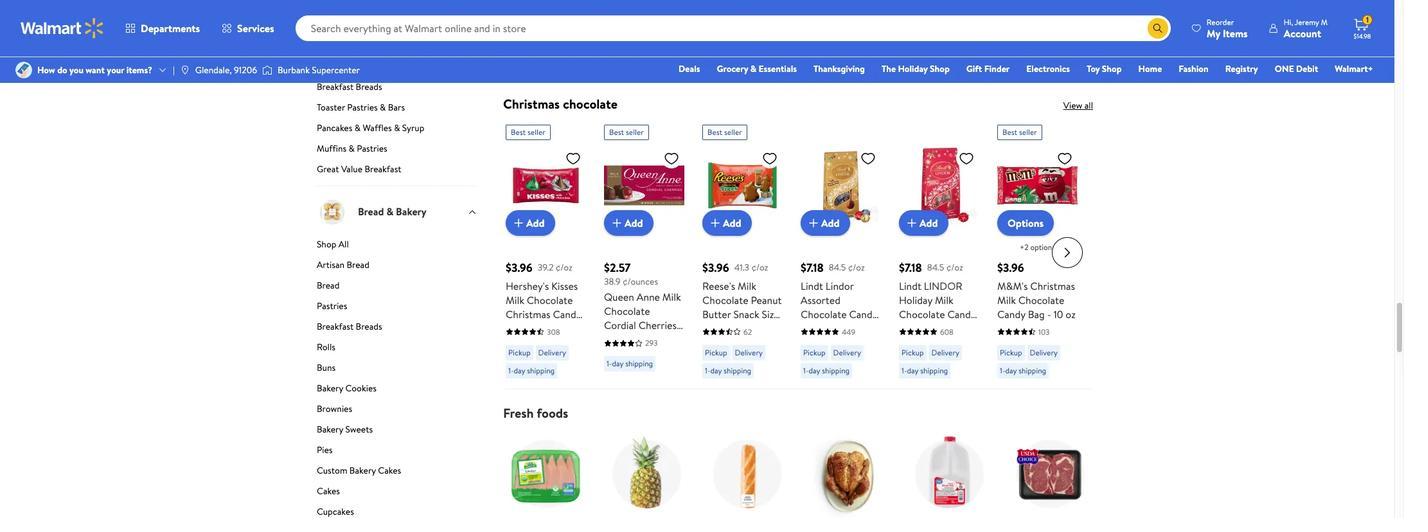 Task type: describe. For each thing, give the bounding box(es) containing it.
bag inside the $3.96 39.2 ¢/oz hershey's kisses milk chocolate christmas candy, bag 10.1 oz
[[506, 321, 523, 335]]

6.6
[[604, 333, 618, 347]]

Walmart Site-Wide search field
[[295, 15, 1171, 41]]

add button for queen
[[604, 210, 653, 236]]

do
[[57, 64, 67, 76]]

add to favorites list, reese's milk chocolate peanut butter snack size trees christmas candy, bag 9.6 oz image
[[762, 150, 778, 166]]

to inside chocolates & more to share or stuff in stockings.
[[590, 15, 599, 28]]

shop right the toy
[[1102, 62, 1122, 75]]

5 pickup from the left
[[1000, 347, 1022, 358]]

m&m's
[[998, 279, 1028, 293]]

seller for queen anne milk chocolate cordial cherries, 6.6 oz box, 10 pieces
[[626, 127, 644, 138]]

holiday inside '$7.18 84.5 ¢/oz lindt lindor holiday milk chocolate candy truffles, 8.5 oz. bag'
[[899, 293, 933, 307]]

milk inside $2.57 38.9 ¢/ounces queen anne milk chocolate cordial cherries, 6.6 oz box, 10 pieces
[[663, 290, 681, 304]]

5 add from the left
[[920, 216, 938, 230]]

thanksgiving
[[814, 62, 865, 75]]

& left syrup
[[394, 121, 400, 134]]

deals
[[679, 62, 700, 75]]

$14.98
[[1354, 31, 1371, 40]]

walmart image
[[21, 18, 104, 39]]

hi,
[[1284, 16, 1293, 27]]

shop up the 'artisan'
[[317, 237, 336, 250]]

queen
[[604, 290, 634, 304]]

shop now for kits
[[726, 54, 764, 67]]

oz. inside '$7.18 84.5 ¢/oz lindt lindor assorted chocolate candy truffles, 8.5 oz. bag'
[[855, 321, 867, 335]]

add to cart image for lindt lindor holiday milk chocolate candy truffles, 8.5 oz. bag image
[[904, 215, 920, 231]]

toy shop
[[1087, 62, 1122, 75]]

38.9
[[604, 275, 621, 288]]

rolls
[[317, 340, 336, 353]]

cupcakes link
[[317, 505, 478, 518]]

with
[[832, 15, 849, 28]]

breakfast breads for second breakfast breads link from the bottom
[[317, 80, 382, 93]]

1-day shipping down 10.1
[[508, 365, 555, 376]]

& for bread & bakery
[[387, 205, 394, 219]]

milk inside $3.96 41.3 ¢/oz reese's milk chocolate peanut butter snack size trees christmas candy, bag 9.6 oz
[[738, 279, 757, 293]]

2 delivery from the left
[[735, 347, 763, 358]]

box,
[[632, 333, 652, 347]]

how
[[37, 64, 55, 76]]

308
[[547, 326, 560, 337]]

5 product group from the left
[[899, 120, 980, 384]]

walmart+
[[1335, 62, 1374, 75]]

8.5 inside '$7.18 84.5 ¢/oz lindt lindor assorted chocolate candy truffles, 8.5 oz. bag'
[[839, 321, 853, 335]]

|
[[173, 64, 175, 76]]

toy shop link
[[1081, 62, 1128, 76]]

¢/oz for lindor
[[848, 261, 865, 274]]

add to cart image for $2.57
[[609, 215, 625, 231]]

toy
[[1087, 62, 1100, 75]]

best seller for queen anne milk chocolate cordial cherries, 6.6 oz box, 10 pieces
[[609, 127, 644, 138]]

608
[[940, 326, 954, 337]]

view all link
[[1064, 99, 1093, 112]]

41.3
[[734, 261, 749, 274]]

1 horizontal spatial cakes
[[378, 464, 401, 477]]

shipping down 608
[[921, 365, 948, 376]]

add to favorites list, m&m's christmas milk chocolate candy bag - 10 oz image
[[1057, 150, 1073, 166]]

seller for reese's milk chocolate peanut butter snack size trees christmas candy, bag 9.6 oz
[[724, 127, 742, 138]]

1-day shipping down 103
[[1000, 365, 1047, 376]]

more.
[[767, 28, 789, 41]]

shop all for cereal
[[317, 18, 349, 31]]

oz inside the $3.96 39.2 ¢/oz hershey's kisses milk chocolate christmas candy, bag 10.1 oz
[[542, 321, 551, 335]]

buds
[[981, 15, 999, 28]]

cordial
[[604, 318, 636, 333]]

great value breakfast
[[317, 162, 401, 175]]

options link
[[998, 210, 1054, 236]]

stuff
[[634, 15, 653, 28]]

add to cart image for hershey's kisses milk chocolate christmas candy, bag 10.1 oz image
[[511, 215, 526, 231]]

queen anne milk chocolate cordial cherries, 6.6 oz box, 10 pieces image
[[604, 145, 685, 226]]

the
[[732, 15, 745, 28]]

peanut
[[751, 293, 782, 307]]

bakery cookies
[[317, 381, 377, 394]]

add for queen
[[625, 216, 643, 230]]

1 $14.98
[[1354, 14, 1371, 40]]

christmas chocolate
[[503, 95, 618, 112]]

custom bakery cakes
[[317, 464, 401, 477]]

all for cereal
[[339, 18, 349, 31]]

or inside chocolates & more to share or stuff in stockings.
[[624, 15, 632, 28]]

shipping down 449
[[822, 365, 850, 376]]

registry link
[[1220, 62, 1264, 76]]

seller for hershey's kisses milk chocolate christmas candy, bag 10.1 oz
[[528, 127, 546, 138]]

clear search field text image
[[1132, 23, 1143, 33]]

$3.96 m&m's christmas milk chocolate candy bag - 10 oz
[[998, 260, 1076, 321]]

shop down the stockings.
[[524, 54, 544, 67]]

treat their taste buds to edible or drinkable presents.
[[917, 15, 1046, 41]]

bag inside $3.96 41.3 ¢/oz reese's milk chocolate peanut butter snack size trees christmas candy, bag 9.6 oz
[[736, 335, 752, 350]]

christmas inside $3.96 41.3 ¢/oz reese's milk chocolate peanut butter snack size trees christmas candy, bag 9.6 oz
[[728, 321, 773, 335]]

fresh
[[503, 404, 534, 422]]

1 vertical spatial bread
[[347, 258, 369, 271]]

grocery & essentials link
[[711, 62, 803, 76]]

your
[[107, 64, 124, 76]]

best for queen anne milk chocolate cordial cherries, 6.6 oz box, 10 pieces
[[609, 127, 624, 138]]

1-day shipping down box,
[[607, 358, 653, 369]]

glendale,
[[195, 64, 232, 76]]

breakfast inside great value breakfast link
[[365, 162, 401, 175]]

reorder my items
[[1207, 16, 1248, 40]]

seller for $3.96
[[1019, 127, 1037, 138]]

10 inside $2.57 38.9 ¢/ounces queen anne milk chocolate cordial cherries, 6.6 oz box, 10 pieces
[[654, 333, 664, 347]]

pancakes & waffles & syrup link
[[317, 121, 478, 139]]

walmart+ link
[[1329, 62, 1379, 76]]

to inside treat their taste buds to edible or drinkable presents.
[[1001, 15, 1009, 28]]

family
[[772, 15, 796, 28]]

bag inside '$7.18 84.5 ¢/oz lindt lindor holiday milk chocolate candy truffles, 8.5 oz. bag'
[[899, 335, 916, 350]]

shop left gift
[[930, 62, 950, 75]]

1-day shipping down 608
[[902, 365, 948, 376]]

milk inside the $3.96 39.2 ¢/oz hershey's kisses milk chocolate christmas candy, bag 10.1 oz
[[506, 293, 524, 307]]

add to favorites list, lindt lindor holiday milk chocolate candy truffles, 8.5 oz. bag image
[[959, 150, 974, 166]]

pieces
[[604, 347, 633, 361]]

m&m's christmas milk chocolate candy bag - 10 oz image
[[998, 145, 1078, 226]]

2 list from the top
[[496, 421, 1101, 518]]

registry
[[1226, 62, 1258, 75]]

1 vertical spatial pastries
[[357, 142, 387, 155]]

waffles
[[363, 121, 392, 134]]

fresh foods
[[503, 404, 568, 422]]

milk inside $3.96 m&m's christmas milk chocolate candy bag - 10 oz
[[998, 293, 1016, 307]]

candy inside '$7.18 84.5 ¢/oz lindt lindor assorted chocolate candy truffles, 8.5 oz. bag'
[[849, 307, 878, 321]]

2 breakfast breads link from the top
[[317, 320, 478, 338]]

¢/oz for milk
[[752, 261, 768, 274]]

chocolate
[[563, 95, 618, 112]]

$7.18 84.5 ¢/oz lindt lindor holiday milk chocolate candy truffles, 8.5 oz. bag
[[899, 260, 976, 350]]

+2 options
[[1020, 242, 1055, 253]]

& for grocery & essentials
[[751, 62, 757, 75]]

chocolate inside $3.96 m&m's christmas milk chocolate candy bag - 10 oz
[[1019, 293, 1065, 307]]

0 vertical spatial pastries
[[347, 101, 378, 113]]

product group containing $2.57
[[604, 120, 685, 384]]

& for pancakes & waffles & syrup
[[355, 121, 361, 134]]

$7.18 84.5 ¢/oz lindt lindor assorted chocolate candy truffles, 8.5 oz. bag
[[801, 260, 878, 350]]

shop up the cereal
[[317, 18, 336, 31]]

finder
[[984, 62, 1010, 75]]

oz inside $3.96 41.3 ¢/oz reese's milk chocolate peanut butter snack size trees christmas candy, bag 9.6 oz
[[770, 335, 780, 350]]

chocolate inside '$7.18 84.5 ¢/oz lindt lindor holiday milk chocolate candy truffles, 8.5 oz. bag'
[[899, 307, 945, 321]]

1
[[1366, 14, 1369, 25]]

84.5 for lindor
[[927, 261, 944, 274]]

trees
[[703, 321, 726, 335]]

lindt for holiday
[[899, 279, 922, 293]]

91206
[[234, 64, 257, 76]]

items?
[[126, 64, 152, 76]]

cereal & granola link
[[317, 39, 478, 57]]

granola
[[353, 39, 383, 52]]

-
[[1047, 307, 1051, 321]]

home link
[[1133, 62, 1168, 76]]

cookies
[[345, 381, 377, 394]]

reorder
[[1207, 16, 1234, 27]]

9.6
[[755, 335, 768, 350]]

add button for hershey's
[[506, 210, 555, 236]]

truffles, inside '$7.18 84.5 ¢/oz lindt lindor holiday milk chocolate candy truffles, 8.5 oz. bag'
[[899, 321, 935, 335]]

toaster
[[317, 101, 345, 113]]

$7.18 for lindt lindor holiday milk chocolate candy truffles, 8.5 oz. bag
[[899, 260, 922, 276]]

10 inside $3.96 m&m's christmas milk chocolate candy bag - 10 oz
[[1054, 307, 1063, 321]]

jeremy
[[1295, 16, 1319, 27]]

3 pickup from the left
[[803, 347, 826, 358]]

one debit link
[[1269, 62, 1324, 76]]

1 product group from the left
[[506, 120, 586, 384]]

shipping down '62'
[[724, 365, 751, 376]]

1-day shipping down 449
[[803, 365, 850, 376]]

1 breads from the top
[[356, 80, 382, 93]]

add to favorites list, lindt lindor assorted chocolate candy truffles, 8.5 oz. bag image
[[861, 150, 876, 166]]

& inside get the whole family involved with fun baking kits & more.
[[759, 28, 765, 41]]

¢/oz for lindor
[[947, 261, 963, 274]]

chocolates
[[514, 15, 557, 28]]

buns
[[317, 361, 336, 374]]

$3.96 for $3.96 39.2 ¢/oz hershey's kisses milk chocolate christmas candy, bag 10.1 oz
[[506, 260, 533, 276]]

add for reese's
[[723, 216, 741, 230]]

3 delivery from the left
[[833, 347, 861, 358]]

departments
[[141, 21, 200, 35]]

0 vertical spatial breakfast
[[317, 80, 354, 93]]

home
[[1139, 62, 1162, 75]]

oatmeal & grits
[[317, 59, 382, 72]]

shipping down 103
[[1019, 365, 1047, 376]]

cakes link
[[317, 484, 478, 502]]

shop down baking
[[726, 54, 746, 67]]

chocolate inside '$7.18 84.5 ¢/oz lindt lindor assorted chocolate candy truffles, 8.5 oz. bag'
[[801, 307, 847, 321]]

candy, inside $3.96 41.3 ¢/oz reese's milk chocolate peanut butter snack size trees christmas candy, bag 9.6 oz
[[703, 335, 733, 350]]

treat
[[917, 15, 937, 28]]

the
[[882, 62, 896, 75]]

assorted
[[801, 293, 841, 307]]

1-day shipping down '62'
[[705, 365, 751, 376]]

4 product group from the left
[[801, 120, 881, 384]]

grocery & essentials
[[717, 62, 797, 75]]

presents.
[[955, 28, 990, 41]]

& for cereal & granola
[[345, 39, 351, 52]]

or inside treat their taste buds to edible or drinkable presents.
[[1037, 15, 1046, 28]]

cereal
[[317, 39, 342, 52]]

truffles, inside '$7.18 84.5 ¢/oz lindt lindor assorted chocolate candy truffles, 8.5 oz. bag'
[[801, 321, 837, 335]]

all
[[1085, 99, 1093, 112]]

list item containing chocolates & more to share or stuff in stockings.
[[496, 0, 697, 80]]

add to cart image for $3.96
[[708, 215, 723, 231]]

chocolate inside $2.57 38.9 ¢/ounces queen anne milk chocolate cordial cherries, 6.6 oz box, 10 pieces
[[604, 304, 650, 318]]

103
[[1039, 326, 1050, 337]]

taste
[[959, 15, 979, 28]]

2 vertical spatial breakfast
[[317, 320, 354, 333]]

hi, jeremy m account
[[1284, 16, 1328, 40]]



Task type: locate. For each thing, give the bounding box(es) containing it.
best seller up m&m's christmas milk chocolate candy bag - 10 oz image
[[1003, 127, 1037, 138]]

$3.96 inside $3.96 41.3 ¢/oz reese's milk chocolate peanut butter snack size trees christmas candy, bag 9.6 oz
[[703, 260, 729, 276]]

0 horizontal spatial add to cart image
[[511, 215, 526, 231]]

0 vertical spatial all
[[339, 18, 349, 31]]

bread for bread & bakery
[[358, 205, 384, 219]]

2 8.5 from the left
[[938, 321, 951, 335]]

$3.96 for $3.96 m&m's christmas milk chocolate candy bag - 10 oz
[[998, 260, 1024, 276]]

0 horizontal spatial candy
[[849, 307, 878, 321]]

& left grits
[[353, 59, 359, 72]]

seller up m&m's christmas milk chocolate candy bag - 10 oz image
[[1019, 127, 1037, 138]]

1 horizontal spatial truffles,
[[899, 321, 935, 335]]

1 lindt from the left
[[801, 279, 823, 293]]

1 horizontal spatial 8.5
[[938, 321, 951, 335]]

1 horizontal spatial 10
[[1054, 307, 1063, 321]]

candy,
[[553, 307, 584, 321], [703, 335, 733, 350]]

$7.18 for lindt lindor assorted chocolate candy truffles, 8.5 oz. bag
[[801, 260, 824, 276]]

electronics link
[[1021, 62, 1076, 76]]

1 vertical spatial breads
[[356, 320, 382, 333]]

1 vertical spatial 10
[[654, 333, 664, 347]]

best down chocolate
[[609, 127, 624, 138]]

breakfast
[[317, 80, 354, 93], [365, 162, 401, 175], [317, 320, 354, 333]]

0 horizontal spatial or
[[624, 15, 632, 28]]

or right edible
[[1037, 15, 1046, 28]]

best for reese's milk chocolate peanut butter snack size trees christmas candy, bag 9.6 oz
[[708, 127, 723, 138]]

& inside chocolates & more to share or stuff in stockings.
[[560, 15, 566, 28]]

3 $3.96 from the left
[[998, 260, 1024, 276]]

¢/oz inside the $3.96 39.2 ¢/oz hershey's kisses milk chocolate christmas candy, bag 10.1 oz
[[556, 261, 573, 274]]

oz right 10.1
[[542, 321, 551, 335]]

oz inside $2.57 38.9 ¢/ounces queen anne milk chocolate cordial cherries, 6.6 oz box, 10 pieces
[[620, 333, 630, 347]]

3 list item from the left
[[899, 0, 1101, 80]]

chocolate up box,
[[604, 304, 650, 318]]

drinkable
[[917, 28, 953, 41]]

get
[[715, 15, 730, 28]]

breakfast up rolls
[[317, 320, 354, 333]]

m
[[1321, 16, 1328, 27]]

0 horizontal spatial 10
[[654, 333, 664, 347]]

bread right the 'artisan'
[[347, 258, 369, 271]]

1 horizontal spatial oz.
[[954, 321, 966, 335]]

0 vertical spatial shop all
[[317, 18, 349, 31]]

delivery down '62'
[[735, 347, 763, 358]]

now
[[546, 54, 563, 67], [748, 54, 764, 67], [950, 54, 966, 67]]

449
[[842, 326, 856, 337]]

seller
[[528, 127, 546, 138], [626, 127, 644, 138], [724, 127, 742, 138], [1019, 127, 1037, 138]]

one debit
[[1275, 62, 1319, 75]]

1 now from the left
[[546, 54, 563, 67]]

0 vertical spatial list
[[496, 0, 1101, 80]]

8.5 down lindor
[[938, 321, 951, 335]]

shop all link for artisan bread
[[317, 237, 478, 255]]

2 breads from the top
[[356, 320, 382, 333]]

shop all
[[317, 18, 349, 31], [317, 237, 349, 250]]

day
[[612, 358, 624, 369], [514, 365, 525, 376], [711, 365, 722, 376], [809, 365, 820, 376], [907, 365, 919, 376], [1006, 365, 1017, 376]]

items
[[1223, 26, 1248, 40]]

0 vertical spatial holiday
[[898, 62, 928, 75]]

bakery down the brownies
[[317, 423, 343, 435]]

$3.96
[[506, 260, 533, 276], [703, 260, 729, 276], [998, 260, 1024, 276]]

1 add button from the left
[[506, 210, 555, 236]]

options
[[1031, 242, 1055, 253]]

2 horizontal spatial add to cart image
[[806, 215, 821, 231]]

list item containing get the whole family involved with fun baking kits & more.
[[697, 0, 899, 80]]

christmas inside the $3.96 39.2 ¢/oz hershey's kisses milk chocolate christmas candy, bag 10.1 oz
[[506, 307, 551, 321]]

shop all for artisan
[[317, 237, 349, 250]]

seller up reese's milk chocolate peanut butter snack size trees christmas candy, bag 9.6 oz image
[[724, 127, 742, 138]]

departments button
[[114, 13, 211, 44]]

1 8.5 from the left
[[839, 321, 853, 335]]

best down christmas chocolate
[[511, 127, 526, 138]]

$3.96 up hershey's
[[506, 260, 533, 276]]

sweets
[[345, 423, 373, 435]]

$3.96 for $3.96 41.3 ¢/oz reese's milk chocolate peanut butter snack size trees christmas candy, bag 9.6 oz
[[703, 260, 729, 276]]

8.5 inside '$7.18 84.5 ¢/oz lindt lindor holiday milk chocolate candy truffles, 8.5 oz. bag'
[[938, 321, 951, 335]]

1 add to cart image from the left
[[609, 215, 625, 231]]

$7.18 inside '$7.18 84.5 ¢/oz lindt lindor assorted chocolate candy truffles, 8.5 oz. bag'
[[801, 260, 824, 276]]

delivery down 449
[[833, 347, 861, 358]]

2 shop all from the top
[[317, 237, 349, 250]]

all up artisan bread on the left
[[339, 237, 349, 250]]

shop
[[317, 18, 336, 31], [524, 54, 544, 67], [726, 54, 746, 67], [928, 54, 948, 67], [930, 62, 950, 75], [1102, 62, 1122, 75], [317, 237, 336, 250]]

now for presents.
[[950, 54, 966, 67]]

1 horizontal spatial candy,
[[703, 335, 733, 350]]

3 product group from the left
[[703, 120, 783, 384]]

1 vertical spatial all
[[339, 237, 349, 250]]

candy up 449
[[849, 307, 878, 321]]

bakery cookies link
[[317, 381, 478, 399]]

1 vertical spatial breakfast breads link
[[317, 320, 478, 338]]

¢/oz inside '$7.18 84.5 ¢/oz lindt lindor assorted chocolate candy truffles, 8.5 oz. bag'
[[848, 261, 865, 274]]

oz right - at the bottom right of page
[[1066, 307, 1076, 321]]

1 vertical spatial breakfast
[[365, 162, 401, 175]]

cherries,
[[639, 318, 679, 333]]

1 to from the left
[[590, 15, 599, 28]]

2 truffles, from the left
[[899, 321, 935, 335]]

& inside dropdown button
[[387, 205, 394, 219]]

chocolate up the "trees" on the right of the page
[[703, 293, 749, 307]]

1 vertical spatial holiday
[[899, 293, 933, 307]]

3 now from the left
[[950, 54, 966, 67]]

or
[[624, 15, 632, 28], [1037, 15, 1046, 28]]

hershey's
[[506, 279, 549, 293]]

4 delivery from the left
[[932, 347, 960, 358]]

bread
[[358, 205, 384, 219], [347, 258, 369, 271], [317, 279, 340, 291]]

truffles, down assorted
[[801, 321, 837, 335]]

1 list item from the left
[[496, 0, 697, 80]]

2 oz. from the left
[[954, 321, 966, 335]]

84.5 for lindor
[[829, 261, 846, 274]]

5 delivery from the left
[[1030, 347, 1058, 358]]

2 seller from the left
[[626, 127, 644, 138]]

shop all link for cereal & granola
[[317, 18, 478, 36]]

butter
[[703, 307, 731, 321]]

1 horizontal spatial shop now
[[726, 54, 764, 67]]

1 add from the left
[[526, 216, 545, 230]]

0 horizontal spatial $3.96
[[506, 260, 533, 276]]

84.5 inside '$7.18 84.5 ¢/oz lindt lindor holiday milk chocolate candy truffles, 8.5 oz. bag'
[[927, 261, 944, 274]]

lindt lindor holiday milk chocolate candy truffles, 8.5 oz. bag image
[[899, 145, 980, 226]]

shop all link
[[317, 18, 478, 36], [317, 237, 478, 255]]

edible
[[1012, 15, 1035, 28]]

more
[[568, 15, 588, 28]]

& right grocery
[[751, 62, 757, 75]]

lindt for assorted
[[801, 279, 823, 293]]

 image right "91206"
[[262, 64, 273, 76]]

breads down grits
[[356, 80, 382, 93]]

shop now for presents.
[[928, 54, 966, 67]]

oz right "6.6"
[[620, 333, 630, 347]]

0 horizontal spatial shop now
[[524, 54, 563, 67]]

shop all link up artisan bread link
[[317, 237, 478, 255]]

¢/oz inside '$7.18 84.5 ¢/oz lindt lindor holiday milk chocolate candy truffles, 8.5 oz. bag'
[[947, 261, 963, 274]]

¢/oz inside $3.96 41.3 ¢/oz reese's milk chocolate peanut butter snack size trees christmas candy, bag 9.6 oz
[[752, 261, 768, 274]]

2 horizontal spatial candy
[[998, 307, 1026, 321]]

electronics
[[1027, 62, 1070, 75]]

1-
[[607, 358, 612, 369], [508, 365, 514, 376], [705, 365, 711, 376], [803, 365, 809, 376], [902, 365, 907, 376], [1000, 365, 1006, 376]]

0 horizontal spatial truffles,
[[801, 321, 837, 335]]

& left waffles
[[355, 121, 361, 134]]

2 all from the top
[[339, 237, 349, 250]]

$3.96 up m&m's
[[998, 260, 1024, 276]]

breakfast breads link down the pastries link
[[317, 320, 478, 338]]

0 horizontal spatial now
[[546, 54, 563, 67]]

0 horizontal spatial to
[[590, 15, 599, 28]]

 image for glendale, 91206
[[180, 65, 190, 75]]

Search search field
[[295, 15, 1171, 41]]

custom
[[317, 464, 347, 477]]

bakery down buns
[[317, 381, 343, 394]]

1 vertical spatial candy,
[[703, 335, 733, 350]]

bag left 608
[[899, 335, 916, 350]]

oz inside $3.96 m&m's christmas milk chocolate candy bag - 10 oz
[[1066, 307, 1076, 321]]

4 ¢/oz from the left
[[947, 261, 963, 274]]

bag left 9.6
[[736, 335, 752, 350]]

seller up queen anne milk chocolate cordial cherries, 6.6 oz box, 10 pieces image on the left of the page
[[626, 127, 644, 138]]

2 horizontal spatial shop now
[[928, 54, 966, 67]]

chocolate up 449
[[801, 307, 847, 321]]

brownies
[[317, 402, 352, 415]]

best seller for reese's milk chocolate peanut butter snack size trees christmas candy, bag 9.6 oz
[[708, 127, 742, 138]]

pastries link
[[317, 299, 478, 317]]

 image for burbank supercenter
[[262, 64, 273, 76]]

 image right |
[[180, 65, 190, 75]]

fashion link
[[1173, 62, 1215, 76]]

1 or from the left
[[624, 15, 632, 28]]

bars
[[388, 101, 405, 113]]

bread for bread
[[317, 279, 340, 291]]

2 add button from the left
[[604, 210, 653, 236]]

2 pickup from the left
[[705, 347, 727, 358]]

2 ¢/oz from the left
[[752, 261, 768, 274]]

1 candy from the left
[[849, 307, 878, 321]]

1 truffles, from the left
[[801, 321, 837, 335]]

1 horizontal spatial  image
[[262, 64, 273, 76]]

best seller up reese's milk chocolate peanut butter snack size trees christmas candy, bag 9.6 oz image
[[708, 127, 742, 138]]

3 shop now from the left
[[928, 54, 966, 67]]

lindt inside '$7.18 84.5 ¢/oz lindt lindor holiday milk chocolate candy truffles, 8.5 oz. bag'
[[899, 279, 922, 293]]

oz right 9.6
[[770, 335, 780, 350]]

lindt lindor assorted chocolate candy truffles, 8.5 oz. bag image
[[801, 145, 881, 226]]

1 horizontal spatial 84.5
[[927, 261, 944, 274]]

0 horizontal spatial cakes
[[317, 484, 340, 497]]

best for hershey's kisses milk chocolate christmas candy, bag 10.1 oz
[[511, 127, 526, 138]]

now for stockings.
[[546, 54, 563, 67]]

1 84.5 from the left
[[829, 261, 846, 274]]

1 ¢/oz from the left
[[556, 261, 573, 274]]

toaster pastries & bars link
[[317, 101, 478, 119]]

10 right box,
[[654, 333, 664, 347]]

2 shop now from the left
[[726, 54, 764, 67]]

breads down the pastries link
[[356, 320, 382, 333]]

chocolate up 608
[[899, 307, 945, 321]]

best up m&m's christmas milk chocolate candy bag - 10 oz image
[[1003, 127, 1018, 138]]

one
[[1275, 62, 1294, 75]]

1 best from the left
[[511, 127, 526, 138]]

candy inside $3.96 m&m's christmas milk chocolate candy bag - 10 oz
[[998, 307, 1026, 321]]

1 all from the top
[[339, 18, 349, 31]]

candy inside '$7.18 84.5 ¢/oz lindt lindor holiday milk chocolate candy truffles, 8.5 oz. bag'
[[948, 307, 976, 321]]

the holiday shop link
[[876, 62, 956, 76]]

0 horizontal spatial candy,
[[553, 307, 584, 321]]

product group
[[506, 120, 586, 384], [604, 120, 685, 384], [703, 120, 783, 384], [801, 120, 881, 384], [899, 120, 980, 384], [998, 120, 1078, 384]]

shop now down drinkable
[[928, 54, 966, 67]]

bread down the 'artisan'
[[317, 279, 340, 291]]

pastries up pancakes & waffles & syrup
[[347, 101, 378, 113]]

bag inside $3.96 m&m's christmas milk chocolate candy bag - 10 oz
[[1028, 307, 1045, 321]]

oz. inside '$7.18 84.5 ¢/oz lindt lindor holiday milk chocolate candy truffles, 8.5 oz. bag'
[[954, 321, 966, 335]]

shipping
[[626, 358, 653, 369], [527, 365, 555, 376], [724, 365, 751, 376], [822, 365, 850, 376], [921, 365, 948, 376], [1019, 365, 1047, 376]]

$3.96 inside $3.96 m&m's christmas milk chocolate candy bag - 10 oz
[[998, 260, 1024, 276]]

3 best from the left
[[708, 127, 723, 138]]

to right more at the left top of page
[[590, 15, 599, 28]]

all up cereal & granola
[[339, 18, 349, 31]]

burbank supercenter
[[278, 64, 360, 76]]

burbank
[[278, 64, 310, 76]]

0 horizontal spatial 84.5
[[829, 261, 846, 274]]

add for hershey's
[[526, 216, 545, 230]]

bakery inside dropdown button
[[396, 205, 427, 219]]

oz
[[1066, 307, 1076, 321], [542, 321, 551, 335], [620, 333, 630, 347], [770, 335, 780, 350]]

shop now
[[524, 54, 563, 67], [726, 54, 764, 67], [928, 54, 966, 67]]

view all
[[1064, 99, 1093, 112]]

2 best seller from the left
[[609, 127, 644, 138]]

1 $3.96 from the left
[[506, 260, 533, 276]]

2 horizontal spatial now
[[950, 54, 966, 67]]

2 lindt from the left
[[899, 279, 922, 293]]

2 $3.96 from the left
[[703, 260, 729, 276]]

1 shop all link from the top
[[317, 18, 478, 36]]

fashion
[[1179, 62, 1209, 75]]

thanksgiving link
[[808, 62, 871, 76]]

2 to from the left
[[1001, 15, 1009, 28]]

1 best seller from the left
[[511, 127, 546, 138]]

$3.96 inside the $3.96 39.2 ¢/oz hershey's kisses milk chocolate christmas candy, bag 10.1 oz
[[506, 260, 533, 276]]

2 breakfast breads from the top
[[317, 320, 382, 333]]

chocolate up 308
[[527, 293, 573, 307]]

cakes
[[378, 464, 401, 477], [317, 484, 340, 497]]

cakes down pies link
[[378, 464, 401, 477]]

or left "stuff"
[[624, 15, 632, 28]]

now down the stockings.
[[546, 54, 563, 67]]

delivery down 103
[[1030, 347, 1058, 358]]

pastries down pancakes & waffles & syrup
[[357, 142, 387, 155]]

3 ¢/oz from the left
[[848, 261, 865, 274]]

3 add to cart image from the left
[[806, 215, 821, 231]]

2 best from the left
[[609, 127, 624, 138]]

now down kits
[[748, 54, 764, 67]]

reese's milk chocolate peanut butter snack size trees christmas candy, bag 9.6 oz image
[[703, 145, 783, 226]]

in
[[655, 15, 662, 28]]

0 vertical spatial breakfast breads
[[317, 80, 382, 93]]

0 vertical spatial shop all link
[[317, 18, 478, 36]]

0 vertical spatial 10
[[1054, 307, 1063, 321]]

8.5 down assorted
[[839, 321, 853, 335]]

$7.18 inside '$7.18 84.5 ¢/oz lindt lindor holiday milk chocolate candy truffles, 8.5 oz. bag'
[[899, 260, 922, 276]]

$3.96 41.3 ¢/oz reese's milk chocolate peanut butter snack size trees christmas candy, bag 9.6 oz
[[703, 260, 782, 350]]

seller down christmas chocolate
[[528, 127, 546, 138]]

1 vertical spatial cakes
[[317, 484, 340, 497]]

bag left 449
[[801, 335, 818, 350]]

best seller for hershey's kisses milk chocolate christmas candy, bag 10.1 oz
[[511, 127, 546, 138]]

1 horizontal spatial $7.18
[[899, 260, 922, 276]]

shop all link up cereal & granola link at left
[[317, 18, 478, 36]]

list item containing treat their taste buds to edible or drinkable presents.
[[899, 0, 1101, 80]]

list
[[496, 0, 1101, 80], [496, 421, 1101, 518]]

& for oatmeal & grits
[[353, 59, 359, 72]]

shipping down 308
[[527, 365, 555, 376]]

¢/oz for kisses
[[556, 261, 573, 274]]

my
[[1207, 26, 1221, 40]]

fun
[[851, 15, 864, 28]]

shop all up the 'artisan'
[[317, 237, 349, 250]]

shop now down kits
[[726, 54, 764, 67]]

2 vertical spatial bread
[[317, 279, 340, 291]]

breakfast breads up rolls
[[317, 320, 382, 333]]

0 horizontal spatial  image
[[180, 65, 190, 75]]

debit
[[1297, 62, 1319, 75]]

best seller down christmas chocolate
[[511, 127, 546, 138]]

0 vertical spatial breakfast breads link
[[317, 80, 478, 98]]

custom bakery cakes link
[[317, 464, 478, 482]]

1 delivery from the left
[[538, 347, 566, 358]]

deals link
[[673, 62, 706, 76]]

1 horizontal spatial to
[[1001, 15, 1009, 28]]

1 breakfast breads link from the top
[[317, 80, 478, 98]]

1 shop now from the left
[[524, 54, 563, 67]]

stockings.
[[514, 28, 552, 41]]

shop now for stockings.
[[524, 54, 563, 67]]

& left bars
[[380, 101, 386, 113]]

+2
[[1020, 242, 1029, 253]]

& for muffins & pastries
[[349, 142, 355, 155]]

0 horizontal spatial lindt
[[801, 279, 823, 293]]

now left gift
[[950, 54, 966, 67]]

candy up 608
[[948, 307, 976, 321]]

anne
[[637, 290, 660, 304]]

2 vertical spatial pastries
[[317, 299, 347, 312]]

oz.
[[855, 321, 867, 335], [954, 321, 966, 335]]

list item
[[496, 0, 697, 80], [697, 0, 899, 80], [899, 0, 1101, 80]]

muffins & pastries
[[317, 142, 387, 155]]

1 horizontal spatial or
[[1037, 15, 1046, 28]]

add to cart image
[[511, 215, 526, 231], [904, 215, 920, 231]]

bread link
[[317, 279, 478, 297]]

bag left 10.1
[[506, 321, 523, 335]]

3 candy from the left
[[998, 307, 1026, 321]]

shop now down the stockings.
[[524, 54, 563, 67]]

milk inside '$7.18 84.5 ¢/oz lindt lindor holiday milk chocolate candy truffles, 8.5 oz. bag'
[[935, 293, 954, 307]]

whole
[[747, 15, 770, 28]]

& left more at the left top of page
[[560, 15, 566, 28]]

2 84.5 from the left
[[927, 261, 944, 274]]

4 seller from the left
[[1019, 127, 1037, 138]]

shipping down 293 on the left of the page
[[626, 358, 653, 369]]

& for chocolates & more to share or stuff in stockings.
[[560, 15, 566, 28]]

cakes down custom
[[317, 484, 340, 497]]

artisan bread
[[317, 258, 369, 271]]

2 shop all link from the top
[[317, 237, 478, 255]]

pastries down the 'artisan'
[[317, 299, 347, 312]]

christmas inside $3.96 m&m's christmas milk chocolate candy bag - 10 oz
[[1031, 279, 1075, 293]]

1 horizontal spatial add to cart image
[[904, 215, 920, 231]]

toaster pastries & bars
[[317, 101, 407, 113]]

pastries
[[347, 101, 378, 113], [357, 142, 387, 155], [317, 299, 347, 312]]

4 add button from the left
[[801, 210, 850, 236]]

 image
[[262, 64, 273, 76], [180, 65, 190, 75]]

4 pickup from the left
[[902, 347, 924, 358]]

& right the cereal
[[345, 39, 351, 52]]

add to favorites list, queen anne milk chocolate cordial cherries, 6.6 oz box, 10 pieces image
[[664, 150, 679, 166]]

bread inside dropdown button
[[358, 205, 384, 219]]

add button for reese's
[[703, 210, 752, 236]]

6 product group from the left
[[998, 120, 1078, 384]]

2 add to cart image from the left
[[904, 215, 920, 231]]

best seller down chocolate
[[609, 127, 644, 138]]

2 list item from the left
[[697, 0, 899, 80]]

84.5 inside '$7.18 84.5 ¢/oz lindt lindor assorted chocolate candy truffles, 8.5 oz. bag'
[[829, 261, 846, 274]]

2 now from the left
[[748, 54, 764, 67]]

& inside "link"
[[751, 62, 757, 75]]

search icon image
[[1153, 23, 1163, 33]]

3 add from the left
[[723, 216, 741, 230]]

chocolate inside the $3.96 39.2 ¢/oz hershey's kisses milk chocolate christmas candy, bag 10.1 oz
[[527, 293, 573, 307]]

0 horizontal spatial $7.18
[[801, 260, 824, 276]]

chocolate up 103
[[1019, 293, 1065, 307]]

next slide for product carousel list image
[[1052, 237, 1083, 268]]

list containing chocolates & more to share or stuff in stockings.
[[496, 0, 1101, 80]]

1 vertical spatial list
[[496, 421, 1101, 518]]

1 horizontal spatial $3.96
[[703, 260, 729, 276]]

0 horizontal spatial 8.5
[[839, 321, 853, 335]]

1 list from the top
[[496, 0, 1101, 80]]

2 candy from the left
[[948, 307, 976, 321]]

all for artisan
[[339, 237, 349, 250]]

add to cart image
[[609, 215, 625, 231], [708, 215, 723, 231], [806, 215, 821, 231]]

candy, inside the $3.96 39.2 ¢/oz hershey's kisses milk chocolate christmas candy, bag 10.1 oz
[[553, 307, 584, 321]]

breakfast down the supercenter
[[317, 80, 354, 93]]

1 horizontal spatial lindt
[[899, 279, 922, 293]]

essentials
[[759, 62, 797, 75]]

0 horizontal spatial add to cart image
[[609, 215, 625, 231]]

cupcakes
[[317, 505, 354, 518]]

1 breakfast breads from the top
[[317, 80, 382, 93]]

to right "buds"
[[1001, 15, 1009, 28]]

4 best seller from the left
[[1003, 127, 1037, 138]]

0 horizontal spatial oz.
[[855, 321, 867, 335]]

hershey's kisses milk chocolate christmas candy, bag 10.1 oz image
[[506, 145, 586, 226]]

1 horizontal spatial add to cart image
[[708, 215, 723, 231]]

10 right - at the bottom right of page
[[1054, 307, 1063, 321]]

4 best from the left
[[1003, 127, 1018, 138]]

1 vertical spatial breakfast breads
[[317, 320, 382, 333]]

2 horizontal spatial $3.96
[[998, 260, 1024, 276]]

breakfast breads for second breakfast breads link from the top
[[317, 320, 382, 333]]

1 horizontal spatial now
[[748, 54, 764, 67]]

3 best seller from the left
[[708, 127, 742, 138]]

gift finder
[[967, 62, 1010, 75]]

4 add from the left
[[821, 216, 840, 230]]

0 vertical spatial bread
[[358, 205, 384, 219]]

shop down drinkable
[[928, 54, 948, 67]]

delivery down 608
[[932, 347, 960, 358]]

0 vertical spatial cakes
[[378, 464, 401, 477]]

bag left - at the bottom right of page
[[1028, 307, 1045, 321]]

1 shop all from the top
[[317, 18, 349, 31]]

best seller for $3.96
[[1003, 127, 1037, 138]]

1 add to cart image from the left
[[511, 215, 526, 231]]

2 add from the left
[[625, 216, 643, 230]]

best
[[511, 127, 526, 138], [609, 127, 624, 138], [708, 127, 723, 138], [1003, 127, 1018, 138]]

1 horizontal spatial candy
[[948, 307, 976, 321]]

candy
[[849, 307, 878, 321], [948, 307, 976, 321], [998, 307, 1026, 321]]

gift
[[967, 62, 982, 75]]

bakery down great value breakfast link
[[396, 205, 427, 219]]

shop all up the cereal
[[317, 18, 349, 31]]

bag inside '$7.18 84.5 ¢/oz lindt lindor assorted chocolate candy truffles, 8.5 oz. bag'
[[801, 335, 818, 350]]

1 oz. from the left
[[855, 321, 867, 335]]

best for $3.96
[[1003, 127, 1018, 138]]

3 add button from the left
[[703, 210, 752, 236]]

2 or from the left
[[1037, 15, 1046, 28]]

1 $7.18 from the left
[[801, 260, 824, 276]]

1 vertical spatial shop all
[[317, 237, 349, 250]]

0 vertical spatial breads
[[356, 80, 382, 93]]

chocolate inside $3.96 41.3 ¢/oz reese's milk chocolate peanut butter snack size trees christmas candy, bag 9.6 oz
[[703, 293, 749, 307]]

supercenter
[[312, 64, 360, 76]]

delivery down 308
[[538, 347, 566, 358]]

pies
[[317, 443, 333, 456]]

3 seller from the left
[[724, 127, 742, 138]]

1 pickup from the left
[[508, 347, 531, 358]]

1 vertical spatial shop all link
[[317, 237, 478, 255]]

2 product group from the left
[[604, 120, 685, 384]]

to
[[590, 15, 599, 28], [1001, 15, 1009, 28]]

1 seller from the left
[[528, 127, 546, 138]]

& right muffins
[[349, 142, 355, 155]]

artisan
[[317, 258, 345, 271]]

$2.57
[[604, 260, 631, 276]]

5 add button from the left
[[899, 210, 948, 236]]

 image
[[15, 62, 32, 78]]

foods
[[537, 404, 568, 422]]

0 vertical spatial candy,
[[553, 307, 584, 321]]

8.5
[[839, 321, 853, 335], [938, 321, 951, 335]]

2 add to cart image from the left
[[708, 215, 723, 231]]

great
[[317, 162, 339, 175]]

bread & bakery
[[358, 205, 427, 219]]

add to favorites list, hershey's kisses milk chocolate christmas candy, bag 10.1 oz image
[[566, 150, 581, 166]]

bread down great value breakfast
[[358, 205, 384, 219]]

2 $7.18 from the left
[[899, 260, 922, 276]]

lindt inside '$7.18 84.5 ¢/oz lindt lindor assorted chocolate candy truffles, 8.5 oz. bag'
[[801, 279, 823, 293]]

now for kits
[[748, 54, 764, 67]]

bakery right custom
[[350, 464, 376, 477]]



Task type: vqa. For each thing, say whether or not it's contained in the screenshot.
bottommost 'Breads'
yes



